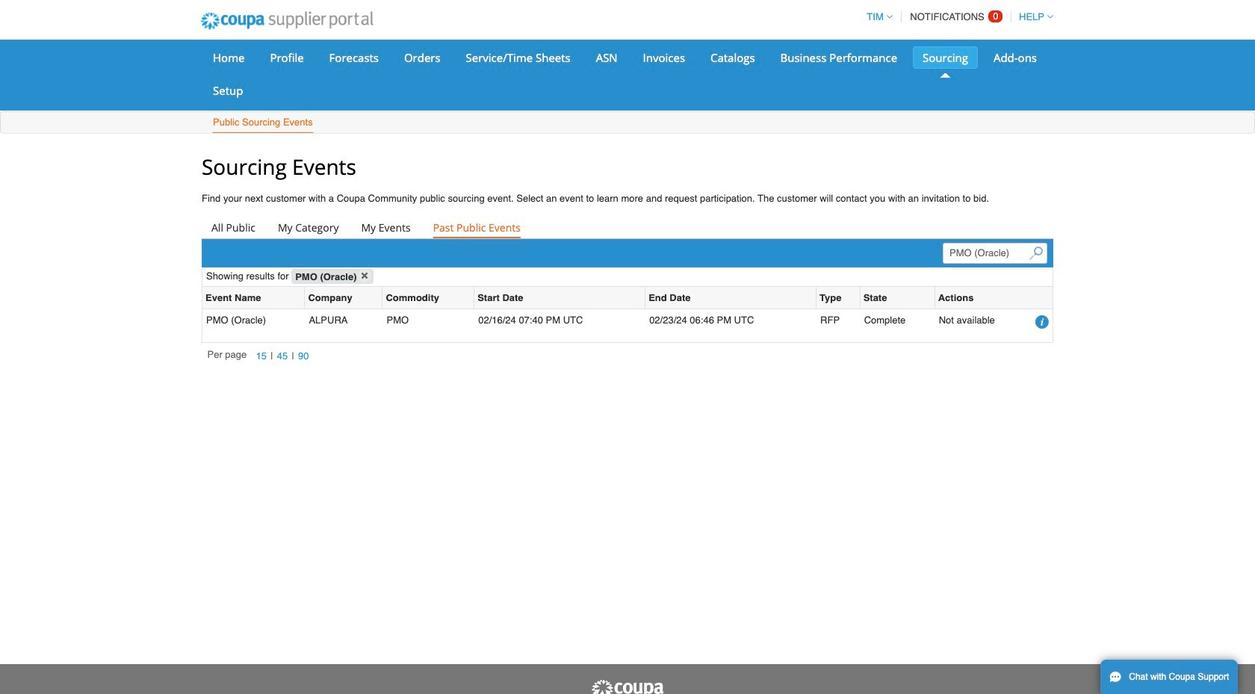 Task type: locate. For each thing, give the bounding box(es) containing it.
coupa supplier portal image
[[191, 2, 383, 40], [590, 679, 665, 694]]

0 horizontal spatial navigation
[[207, 348, 313, 365]]

1 vertical spatial navigation
[[207, 348, 313, 365]]

tab list
[[202, 218, 1054, 239]]

navigation
[[861, 2, 1054, 31], [207, 348, 313, 365]]

Search text field
[[943, 243, 1048, 264]]

clear filter image
[[358, 269, 372, 283]]

0 vertical spatial navigation
[[861, 2, 1054, 31]]

1 horizontal spatial coupa supplier portal image
[[590, 679, 665, 694]]

0 vertical spatial coupa supplier portal image
[[191, 2, 383, 40]]

0 horizontal spatial coupa supplier portal image
[[191, 2, 383, 40]]



Task type: describe. For each thing, give the bounding box(es) containing it.
1 vertical spatial coupa supplier portal image
[[590, 679, 665, 694]]

1 horizontal spatial navigation
[[861, 2, 1054, 31]]

search image
[[1030, 247, 1043, 260]]



Task type: vqa. For each thing, say whether or not it's contained in the screenshot.
Fiscal Representatives link on the bottom left of page
no



